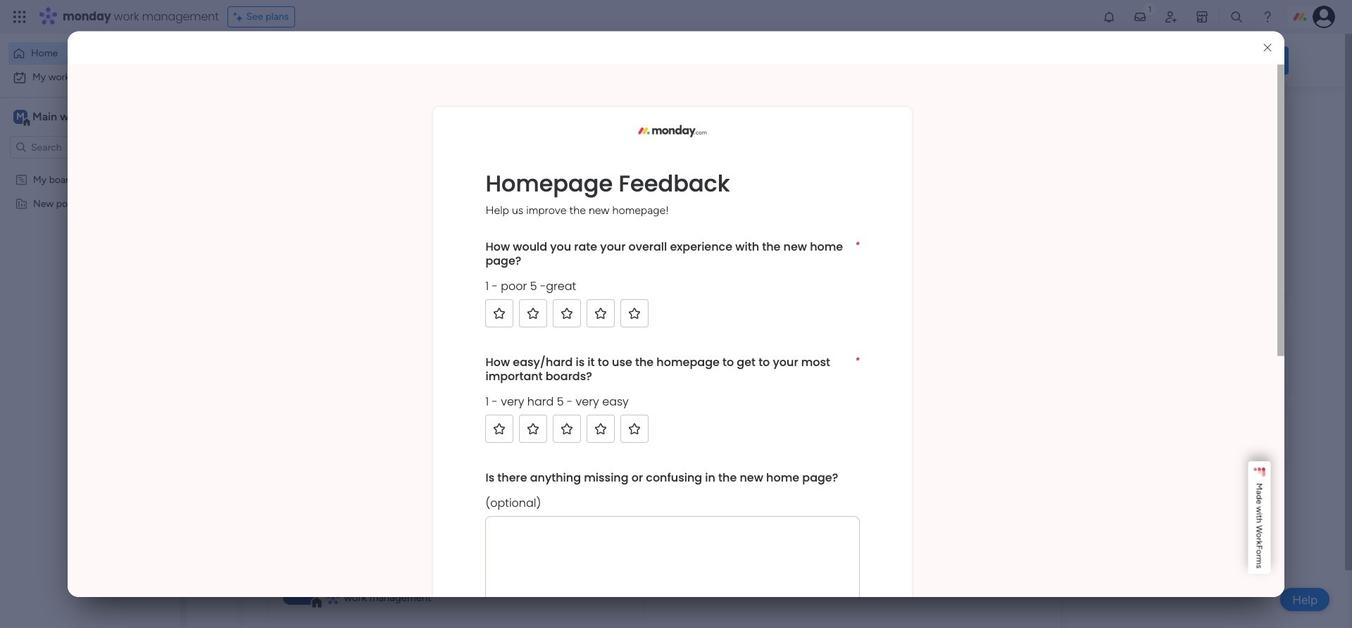 Task type: locate. For each thing, give the bounding box(es) containing it.
list box
[[0, 164, 180, 405]]

templates image image
[[1090, 106, 1276, 204]]

workspace image
[[13, 109, 27, 125]]

Search in workspace field
[[30, 139, 118, 155]]

jacob simon image
[[1313, 6, 1336, 28]]

option
[[8, 42, 171, 65], [8, 66, 171, 89], [0, 167, 180, 169]]

monday marketplace image
[[1195, 10, 1209, 24]]

workspace image
[[283, 571, 317, 605]]

see plans image
[[234, 9, 246, 25]]

workspace selection element
[[13, 108, 118, 127]]

notifications image
[[1102, 10, 1117, 24]]

1 image
[[1144, 1, 1157, 17]]



Task type: describe. For each thing, give the bounding box(es) containing it.
1 vertical spatial option
[[8, 66, 171, 89]]

help image
[[1261, 10, 1275, 24]]

getting started element
[[1078, 336, 1289, 393]]

select product image
[[13, 10, 27, 24]]

quick search results list box
[[260, 132, 1044, 318]]

0 vertical spatial option
[[8, 42, 171, 65]]

invite members image
[[1164, 10, 1179, 24]]

2 vertical spatial option
[[0, 167, 180, 169]]

search everything image
[[1230, 10, 1244, 24]]

v2 user feedback image
[[1089, 52, 1100, 68]]

add to favorites image
[[424, 257, 438, 272]]

help center element
[[1078, 404, 1289, 460]]

v2 bolt switch image
[[1199, 52, 1207, 68]]

update feed image
[[1133, 10, 1148, 24]]

public board image
[[471, 257, 487, 273]]

component image
[[327, 592, 339, 604]]



Task type: vqa. For each thing, say whether or not it's contained in the screenshot.
the top Idea
no



